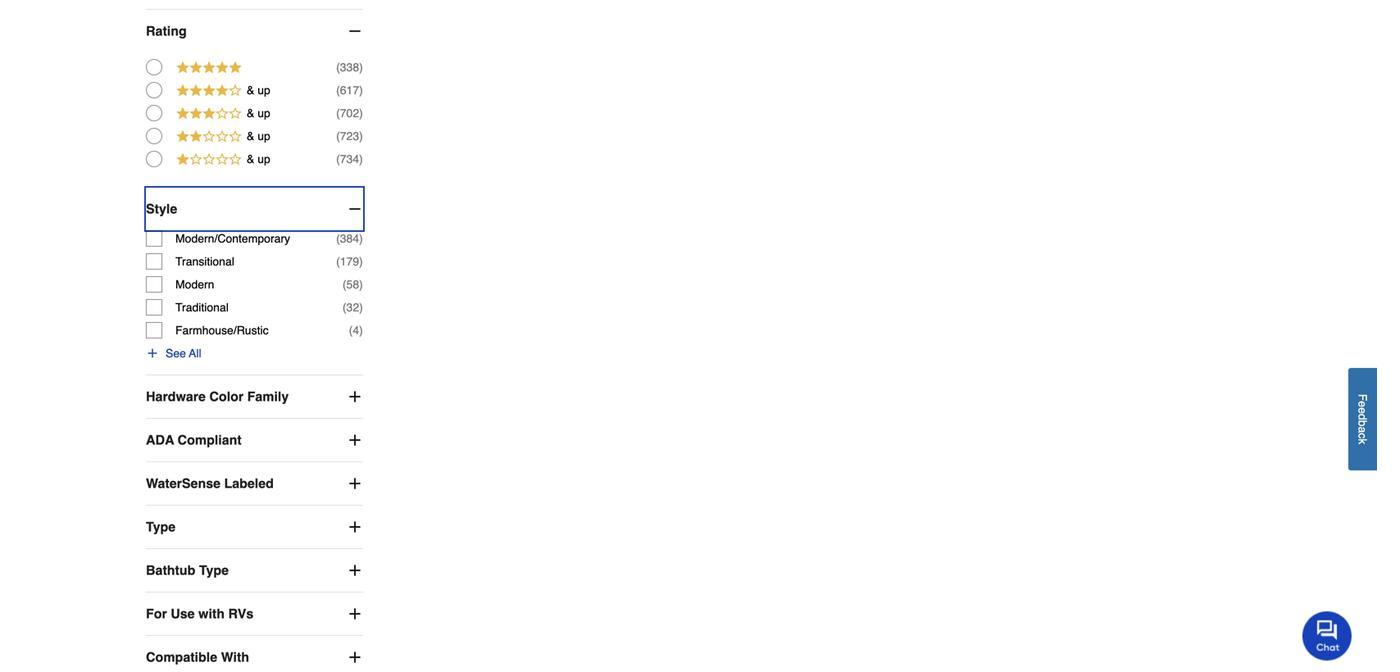 Task type: describe. For each thing, give the bounding box(es) containing it.
( for 702
[[336, 107, 340, 120]]

( for 723
[[336, 130, 340, 143]]

option group containing (
[[146, 56, 363, 171]]

( 4 )
[[349, 324, 363, 337]]

384
[[340, 232, 359, 245]]

) for ( 617 )
[[359, 84, 363, 97]]

all
[[189, 347, 201, 360]]

2 e from the top
[[1357, 408, 1370, 414]]

) for ( 723 )
[[359, 130, 363, 143]]

ada
[[146, 433, 174, 448]]

rvs
[[228, 606, 254, 622]]

734
[[340, 153, 359, 166]]

bathtub type
[[146, 563, 229, 578]]

for use with rvs
[[146, 606, 254, 622]]

family
[[247, 389, 289, 404]]

) for ( 58 )
[[359, 278, 363, 291]]

for
[[146, 606, 167, 622]]

( 179 )
[[336, 255, 363, 268]]

plus image for compatible with
[[347, 649, 363, 666]]

modern/contemporary
[[175, 232, 290, 245]]

with
[[221, 650, 249, 665]]

plus image for use
[[347, 606, 363, 622]]

( 384 )
[[336, 232, 363, 245]]

( for 58
[[343, 278, 346, 291]]

transitional
[[175, 255, 234, 268]]

a
[[1357, 427, 1370, 433]]

0 vertical spatial type
[[146, 519, 176, 535]]

k
[[1357, 439, 1370, 445]]

& up for ( 617 )
[[247, 84, 270, 97]]

( for 734
[[336, 153, 340, 166]]

( 338 )
[[336, 61, 363, 74]]

( 617 )
[[336, 84, 363, 97]]

( for 32
[[343, 301, 346, 314]]

4
[[353, 324, 359, 337]]

& for ( 723 )
[[247, 130, 254, 143]]

bathtub type button
[[146, 549, 363, 592]]

1 e from the top
[[1357, 401, 1370, 408]]

style button
[[146, 188, 363, 230]]

f
[[1357, 394, 1370, 401]]

hardware color family button
[[146, 376, 363, 418]]

617
[[340, 84, 359, 97]]

( 734 )
[[336, 153, 363, 166]]

c
[[1357, 433, 1370, 439]]

minus image
[[347, 201, 363, 217]]

watersense labeled
[[146, 476, 274, 491]]

see
[[166, 347, 186, 360]]

b
[[1357, 420, 1370, 427]]

) for ( 32 )
[[359, 301, 363, 314]]

plus image inside see all button
[[146, 347, 159, 360]]

f e e d b a c k
[[1357, 394, 1370, 445]]

& for ( 702 )
[[247, 107, 254, 120]]

723
[[340, 130, 359, 143]]

702
[[340, 107, 359, 120]]

& up for ( 723 )
[[247, 130, 270, 143]]

minus image
[[347, 23, 363, 39]]

& for ( 734 )
[[247, 153, 254, 166]]

( for 4
[[349, 324, 353, 337]]

4 stars image
[[175, 82, 243, 101]]

up for ( 702 )
[[258, 107, 270, 120]]



Task type: vqa. For each thing, say whether or not it's contained in the screenshot.
the to in the There's More to Do This Winter at Lowe's We make winter home improvement fun with weekend events, DIY-U by Lowe's workshops and more for the whole family.
no



Task type: locate. For each thing, give the bounding box(es) containing it.
5 ) from the top
[[359, 153, 363, 166]]

2 ) from the top
[[359, 84, 363, 97]]

& up right 3 stars image
[[247, 107, 270, 120]]

7 ) from the top
[[359, 255, 363, 268]]

3 stars image
[[175, 105, 243, 124]]

plus image inside hardware color family button
[[347, 389, 363, 405]]

e up d
[[1357, 401, 1370, 408]]

( up 179
[[336, 232, 340, 245]]

179
[[340, 255, 359, 268]]

compatible
[[146, 650, 217, 665]]

farmhouse/rustic
[[175, 324, 269, 337]]

( 32 )
[[343, 301, 363, 314]]

6 ) from the top
[[359, 232, 363, 245]]

rating button
[[146, 10, 363, 53]]

plus image inside 'type' button
[[347, 519, 363, 535]]

4 ) from the top
[[359, 130, 363, 143]]

1 & from the top
[[247, 84, 254, 97]]

338
[[340, 61, 359, 74]]

type right bathtub
[[199, 563, 229, 578]]

) up "58"
[[359, 255, 363, 268]]

labeled
[[224, 476, 274, 491]]

( for 617
[[336, 84, 340, 97]]

( down 723
[[336, 153, 340, 166]]

4 plus image from the top
[[347, 606, 363, 622]]

plus image inside for use with rvs button
[[347, 606, 363, 622]]

& up
[[247, 84, 270, 97], [247, 107, 270, 120], [247, 130, 270, 143], [247, 153, 270, 166]]

8 ) from the top
[[359, 278, 363, 291]]

58
[[346, 278, 359, 291]]

plus image
[[146, 347, 159, 360], [347, 432, 363, 449], [347, 563, 363, 579], [347, 649, 363, 666]]

( down ( 32 )
[[349, 324, 353, 337]]

) for ( 702 )
[[359, 107, 363, 120]]

f e e d b a c k button
[[1349, 368, 1378, 471]]

& up right 2 stars image on the top
[[247, 130, 270, 143]]

( down 384
[[336, 255, 340, 268]]

(
[[336, 61, 340, 74], [336, 84, 340, 97], [336, 107, 340, 120], [336, 130, 340, 143], [336, 153, 340, 166], [336, 232, 340, 245], [336, 255, 340, 268], [343, 278, 346, 291], [343, 301, 346, 314], [349, 324, 353, 337]]

ada compliant
[[146, 433, 242, 448]]

& right 2 stars image on the top
[[247, 130, 254, 143]]

) up 179
[[359, 232, 363, 245]]

) down 723
[[359, 153, 363, 166]]

watersense
[[146, 476, 221, 491]]

2 & from the top
[[247, 107, 254, 120]]

with
[[198, 606, 225, 622]]

2 & up from the top
[[247, 107, 270, 120]]

) for ( 734 )
[[359, 153, 363, 166]]

type up bathtub
[[146, 519, 176, 535]]

& right 3 stars image
[[247, 107, 254, 120]]

plus image for bathtub type
[[347, 563, 363, 579]]

& up right 1 star image
[[247, 153, 270, 166]]

modern
[[175, 278, 214, 291]]

& up for ( 702 )
[[247, 107, 270, 120]]

& right 4 stars image
[[247, 84, 254, 97]]

plus image inside 'bathtub type' button
[[347, 563, 363, 579]]

2 plus image from the top
[[347, 476, 363, 492]]

use
[[171, 606, 195, 622]]

) up 32
[[359, 278, 363, 291]]

plus image inside compatible with button
[[347, 649, 363, 666]]

1 plus image from the top
[[347, 389, 363, 405]]

( for 338
[[336, 61, 340, 74]]

plus image for color
[[347, 389, 363, 405]]

e up b
[[1357, 408, 1370, 414]]

1 vertical spatial type
[[199, 563, 229, 578]]

d
[[1357, 414, 1370, 420]]

up right 2 stars image on the top
[[258, 130, 270, 143]]

type
[[146, 519, 176, 535], [199, 563, 229, 578]]

0 horizontal spatial type
[[146, 519, 176, 535]]

3 up from the top
[[258, 130, 270, 143]]

traditional
[[175, 301, 229, 314]]

( for 384
[[336, 232, 340, 245]]

color
[[209, 389, 244, 404]]

hardware color family
[[146, 389, 289, 404]]

compatible with
[[146, 650, 249, 665]]

up right 3 stars image
[[258, 107, 270, 120]]

3 plus image from the top
[[347, 519, 363, 535]]

up for ( 723 )
[[258, 130, 270, 143]]

up for ( 734 )
[[258, 153, 270, 166]]

rating
[[146, 23, 187, 39]]

& for ( 617 )
[[247, 84, 254, 97]]

9 ) from the top
[[359, 301, 363, 314]]

( down ( 58 )
[[343, 301, 346, 314]]

chat invite button image
[[1303, 611, 1353, 661]]

for use with rvs button
[[146, 593, 363, 636]]

( 702 )
[[336, 107, 363, 120]]

( for 179
[[336, 255, 340, 268]]

plus image
[[347, 389, 363, 405], [347, 476, 363, 492], [347, 519, 363, 535], [347, 606, 363, 622]]

plus image for labeled
[[347, 476, 363, 492]]

&
[[247, 84, 254, 97], [247, 107, 254, 120], [247, 130, 254, 143], [247, 153, 254, 166]]

1 star image
[[175, 151, 243, 170]]

10 ) from the top
[[359, 324, 363, 337]]

) down ( 32 )
[[359, 324, 363, 337]]

compatible with button
[[146, 636, 363, 672]]

) down ( 338 )
[[359, 84, 363, 97]]

see all
[[166, 347, 201, 360]]

4 up from the top
[[258, 153, 270, 166]]

see all button
[[146, 345, 201, 362]]

plus image inside ada compliant button
[[347, 432, 363, 449]]

( down 702
[[336, 130, 340, 143]]

( down ( 179 ) on the top
[[343, 278, 346, 291]]

)
[[359, 61, 363, 74], [359, 84, 363, 97], [359, 107, 363, 120], [359, 130, 363, 143], [359, 153, 363, 166], [359, 232, 363, 245], [359, 255, 363, 268], [359, 278, 363, 291], [359, 301, 363, 314], [359, 324, 363, 337]]

bathtub
[[146, 563, 195, 578]]

3 & up from the top
[[247, 130, 270, 143]]

style
[[146, 201, 177, 217]]

hardware
[[146, 389, 206, 404]]

type button
[[146, 506, 363, 549]]

up up style button
[[258, 153, 270, 166]]

plus image inside watersense labeled 'button'
[[347, 476, 363, 492]]

1 & up from the top
[[247, 84, 270, 97]]

32
[[346, 301, 359, 314]]

1 horizontal spatial type
[[199, 563, 229, 578]]

ada compliant button
[[146, 419, 363, 462]]

plus image for ada compliant
[[347, 432, 363, 449]]

3 ) from the top
[[359, 107, 363, 120]]

& up right 4 stars image
[[247, 84, 270, 97]]

up
[[258, 84, 270, 97], [258, 107, 270, 120], [258, 130, 270, 143], [258, 153, 270, 166]]

) for ( 4 )
[[359, 324, 363, 337]]

& right 1 star image
[[247, 153, 254, 166]]

e
[[1357, 401, 1370, 408], [1357, 408, 1370, 414]]

) up ( 617 )
[[359, 61, 363, 74]]

( 723 )
[[336, 130, 363, 143]]

1 ) from the top
[[359, 61, 363, 74]]

1 up from the top
[[258, 84, 270, 97]]

4 & from the top
[[247, 153, 254, 166]]

) down 702
[[359, 130, 363, 143]]

( 58 )
[[343, 278, 363, 291]]

watersense labeled button
[[146, 462, 363, 505]]

2 up from the top
[[258, 107, 270, 120]]

option group
[[146, 56, 363, 171]]

up right 4 stars image
[[258, 84, 270, 97]]

( up ( 617 )
[[336, 61, 340, 74]]

( up 723
[[336, 107, 340, 120]]

2 stars image
[[175, 128, 243, 147]]

4 & up from the top
[[247, 153, 270, 166]]

compliant
[[178, 433, 242, 448]]

3 & from the top
[[247, 130, 254, 143]]

& up for ( 734 )
[[247, 153, 270, 166]]

) up 723
[[359, 107, 363, 120]]

) for ( 338 )
[[359, 61, 363, 74]]

) for ( 384 )
[[359, 232, 363, 245]]

up for ( 617 )
[[258, 84, 270, 97]]

) for ( 179 )
[[359, 255, 363, 268]]

) up the '4'
[[359, 301, 363, 314]]

5 stars image
[[175, 59, 243, 78]]

( down ( 338 )
[[336, 84, 340, 97]]



